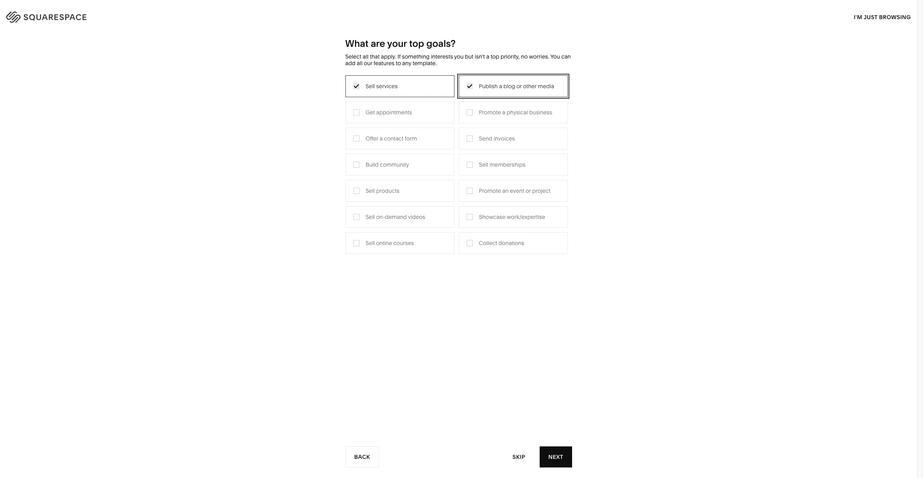 Task type: vqa. For each thing, say whether or not it's contained in the screenshot.
The Demand on the top of page
yes



Task type: describe. For each thing, give the bounding box(es) containing it.
professional services
[[291, 120, 346, 127]]

restaurants
[[373, 120, 404, 127]]

services
[[324, 120, 346, 127]]

log             in
[[888, 12, 908, 19]]

sell for sell services
[[366, 83, 375, 90]]

send invoices
[[479, 135, 515, 142]]

add
[[345, 60, 355, 67]]

home
[[456, 109, 472, 116]]

online
[[376, 240, 392, 247]]

sell services
[[366, 83, 398, 90]]

appointments
[[376, 109, 412, 116]]

or for event
[[526, 187, 531, 195]]

or for blog
[[517, 83, 522, 90]]

i'm
[[854, 13, 863, 21]]

an
[[502, 187, 509, 195]]

to
[[396, 60, 401, 67]]

goals?
[[427, 38, 456, 49]]

just
[[864, 13, 878, 21]]

travel
[[373, 109, 388, 116]]

a for publish a blog or other media
[[499, 83, 502, 90]]

build
[[366, 161, 379, 168]]

& for decor
[[473, 109, 476, 116]]

events link
[[373, 144, 398, 151]]

nature & animals link
[[456, 120, 508, 127]]

collect
[[479, 240, 497, 247]]

get
[[366, 109, 375, 116]]

offer a contact form
[[366, 135, 417, 142]]

next
[[549, 454, 563, 461]]

what
[[345, 38, 369, 49]]

you
[[551, 53, 560, 60]]

properties
[[408, 167, 434, 174]]

back
[[354, 454, 370, 461]]

publish
[[479, 83, 498, 90]]

skip
[[513, 454, 525, 461]]

invoices
[[494, 135, 515, 142]]

fitness
[[456, 132, 474, 139]]

community
[[291, 144, 321, 151]]

sell online courses
[[366, 240, 414, 247]]

contact
[[384, 135, 404, 142]]

blog
[[504, 83, 515, 90]]

template.
[[413, 60, 437, 67]]

sell for sell online courses
[[366, 240, 375, 247]]

log             in link
[[888, 12, 908, 19]]

fitness link
[[456, 132, 482, 139]]

any
[[402, 60, 411, 67]]

send
[[479, 135, 492, 142]]

community
[[380, 161, 409, 168]]

nature & animals
[[456, 120, 500, 127]]

media
[[373, 132, 389, 139]]

events
[[373, 144, 390, 151]]

showcase work/expertise
[[479, 214, 545, 221]]

nature
[[456, 120, 473, 127]]

0 vertical spatial top
[[409, 38, 424, 49]]

home & decor link
[[456, 109, 501, 116]]

a for offer a contact form
[[380, 135, 383, 142]]

priority,
[[501, 53, 520, 60]]

weddings
[[373, 155, 400, 163]]

no
[[521, 53, 528, 60]]

what are your top goals? select all that apply. if something interests you but isn't a top priority, no worries. you can add all our features to any template.
[[345, 38, 571, 67]]

isn't
[[475, 53, 485, 60]]

podcasts
[[396, 132, 419, 139]]

lusaka element
[[355, 267, 562, 479]]

can
[[561, 53, 571, 60]]

profits
[[340, 144, 356, 151]]

sell for sell products
[[366, 187, 375, 195]]

sell for sell memberships
[[479, 161, 488, 168]]

squarespace logo image
[[16, 9, 102, 22]]

features
[[374, 60, 395, 67]]

community & non-profits link
[[291, 144, 364, 151]]

courses
[[394, 240, 414, 247]]

community & non-profits
[[291, 144, 356, 151]]

showcase
[[479, 214, 506, 221]]

& right estate
[[403, 167, 407, 174]]

apply.
[[381, 53, 396, 60]]

something
[[402, 53, 430, 60]]

0 horizontal spatial all
[[357, 60, 363, 67]]

back button
[[345, 447, 379, 468]]



Task type: locate. For each thing, give the bounding box(es) containing it.
or
[[517, 83, 522, 90], [526, 187, 531, 195]]

top right isn't at top right
[[491, 53, 499, 60]]

&
[[473, 109, 476, 116], [474, 120, 478, 127], [391, 132, 394, 139], [322, 144, 326, 151], [403, 167, 407, 174]]

a left physical
[[502, 109, 505, 116]]

1 vertical spatial top
[[491, 53, 499, 60]]

promote left an at top
[[479, 187, 501, 195]]

professional services link
[[291, 120, 353, 127]]

& for podcasts
[[391, 132, 394, 139]]

1 horizontal spatial all
[[363, 53, 369, 60]]

log
[[888, 12, 900, 19]]

lusaka image
[[355, 267, 562, 479]]

top up the something
[[409, 38, 424, 49]]

travel link
[[373, 109, 396, 116]]

professional
[[291, 120, 322, 127]]

estate
[[386, 167, 402, 174]]

0 horizontal spatial top
[[409, 38, 424, 49]]

if
[[398, 53, 401, 60]]

1 horizontal spatial or
[[526, 187, 531, 195]]

sell for sell on-demand videos
[[366, 214, 375, 221]]

sell left services
[[366, 83, 375, 90]]

a for promote a physical business
[[502, 109, 505, 116]]

media
[[538, 83, 554, 90]]

a left blog
[[499, 83, 502, 90]]

promote an event or project
[[479, 187, 551, 195]]

services
[[376, 83, 398, 90]]

1 vertical spatial or
[[526, 187, 531, 195]]

1 promote from the top
[[479, 109, 501, 116]]

decor
[[478, 109, 494, 116]]

promote for promote an event or project
[[479, 187, 501, 195]]

in
[[901, 12, 908, 19]]

other
[[523, 83, 537, 90]]

restaurants link
[[373, 120, 412, 127]]

are
[[371, 38, 385, 49]]

0 vertical spatial promote
[[479, 109, 501, 116]]

sell left memberships
[[479, 161, 488, 168]]

videos
[[408, 214, 425, 221]]

next button
[[540, 447, 572, 468]]

demand
[[385, 214, 407, 221]]

promote up animals
[[479, 109, 501, 116]]

sell memberships
[[479, 161, 526, 168]]

publish a blog or other media
[[479, 83, 554, 90]]

home & decor
[[456, 109, 494, 116]]

work/expertise
[[507, 214, 545, 221]]

sell
[[366, 83, 375, 90], [479, 161, 488, 168], [366, 187, 375, 195], [366, 214, 375, 221], [366, 240, 375, 247]]

2 promote from the top
[[479, 187, 501, 195]]

0 horizontal spatial or
[[517, 83, 522, 90]]

& for animals
[[474, 120, 478, 127]]

donations
[[499, 240, 524, 247]]

that
[[370, 53, 380, 60]]

build community
[[366, 161, 409, 168]]

sell on-demand videos
[[366, 214, 425, 221]]

a
[[486, 53, 489, 60], [499, 83, 502, 90], [502, 109, 505, 116], [380, 135, 383, 142]]

promote a physical business
[[479, 109, 552, 116]]

& right media
[[391, 132, 394, 139]]

a right isn't at top right
[[486, 53, 489, 60]]

get appointments
[[366, 109, 412, 116]]

sell left 'products'
[[366, 187, 375, 195]]

you
[[454, 53, 464, 60]]

1 horizontal spatial top
[[491, 53, 499, 60]]

real
[[373, 167, 385, 174]]

& right nature
[[474, 120, 478, 127]]

a up events
[[380, 135, 383, 142]]

memberships
[[490, 161, 526, 168]]

all left our
[[357, 60, 363, 67]]

non-
[[327, 144, 340, 151]]

promote
[[479, 109, 501, 116], [479, 187, 501, 195]]

physical
[[507, 109, 528, 116]]

1 vertical spatial promote
[[479, 187, 501, 195]]

real estate & properties link
[[373, 167, 442, 174]]

all
[[363, 53, 369, 60], [357, 60, 363, 67]]

interests
[[431, 53, 453, 60]]

i'm just browsing link
[[854, 6, 911, 28]]

0 vertical spatial or
[[517, 83, 522, 90]]

business
[[529, 109, 552, 116]]

i'm just browsing
[[854, 13, 911, 21]]

& right home
[[473, 109, 476, 116]]

or right blog
[[517, 83, 522, 90]]

form
[[405, 135, 417, 142]]

real estate & properties
[[373, 167, 434, 174]]

media & podcasts
[[373, 132, 419, 139]]

& left non-
[[322, 144, 326, 151]]

sell left on-
[[366, 214, 375, 221]]

our
[[364, 60, 372, 67]]

sell products
[[366, 187, 399, 195]]

& for non-
[[322, 144, 326, 151]]

offer
[[366, 135, 378, 142]]

sell left online
[[366, 240, 375, 247]]

a inside what are your top goals? select all that apply. if something interests you but isn't a top priority, no worries. you can add all our features to any template.
[[486, 53, 489, 60]]

your
[[387, 38, 407, 49]]

worries.
[[529, 53, 549, 60]]

but
[[465, 53, 474, 60]]

promote for promote a physical business
[[479, 109, 501, 116]]

select
[[345, 53, 361, 60]]

media & podcasts link
[[373, 132, 427, 139]]

skip button
[[504, 447, 534, 468]]

all left that
[[363, 53, 369, 60]]

animals
[[479, 120, 500, 127]]

event
[[510, 187, 524, 195]]

products
[[376, 187, 399, 195]]

or right event
[[526, 187, 531, 195]]



